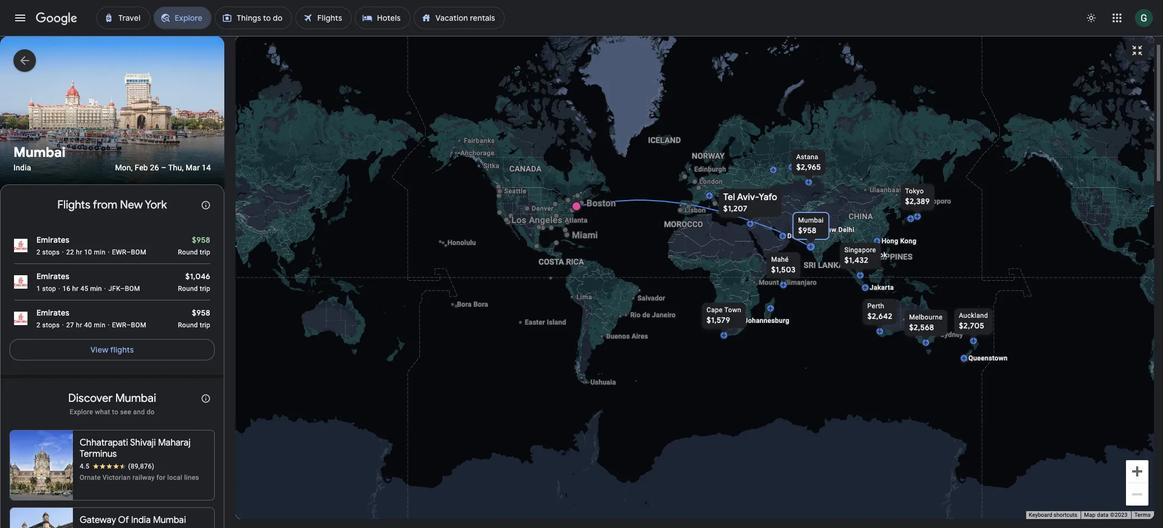 Task type: vqa. For each thing, say whether or not it's contained in the screenshot.
third trip
yes



Task type: describe. For each thing, give the bounding box(es) containing it.
2 stops for 27 hr 40 min
[[36, 321, 60, 329]]

emirates image
[[14, 239, 27, 252]]

data
[[1097, 512, 1109, 518]]

1046 US dollars text field
[[185, 271, 210, 281]]

edinburgh
[[694, 165, 726, 173]]

22 hr 10 min
[[66, 248, 106, 256]]

yafo
[[759, 192, 777, 203]]

lisbon
[[685, 206, 706, 214]]

$958 for 27 hr 40 min
[[192, 308, 210, 318]]

easter
[[525, 319, 545, 326]]

buenos aires
[[606, 333, 648, 340]]

tel aviv-yafo $1,207
[[723, 192, 777, 214]]

$2,965
[[796, 162, 821, 172]]

singapore $1,432
[[844, 246, 876, 265]]

delhi
[[838, 226, 854, 234]]

to
[[112, 408, 118, 416]]

about these results image
[[192, 192, 219, 219]]

uluru
[[908, 316, 925, 324]]

1
[[36, 285, 40, 293]]

feb
[[135, 163, 148, 172]]

stop
[[42, 285, 56, 293]]

rio de janeiro
[[630, 311, 676, 319]]

cape town $1,579
[[707, 306, 741, 325]]

dubai
[[787, 232, 805, 240]]

2 stops for 22 hr 10 min
[[36, 248, 60, 256]]

tokyo $2,389
[[905, 187, 930, 206]]

emirates image for $958
[[14, 312, 27, 325]]

mount kilimanjaro
[[759, 279, 817, 287]]

$1,046
[[185, 271, 210, 281]]

view
[[90, 345, 108, 355]]

$1,207
[[723, 204, 747, 214]]

round for 27 hr 40 min
[[178, 321, 198, 329]]

0 horizontal spatial india
[[13, 163, 31, 172]]

2 for 27 hr 40 min
[[36, 321, 40, 329]]

16 hr 45 min
[[63, 285, 102, 293]]

easter island
[[525, 319, 566, 326]]

de
[[642, 311, 650, 319]]

ornate
[[80, 474, 101, 482]]

trip for 27 hr 40 min
[[200, 321, 210, 329]]

16
[[63, 285, 70, 293]]

flights
[[110, 345, 134, 355]]

explore what to see and do
[[70, 408, 155, 416]]

chhatrapati shivaji maharaj terminus
[[80, 437, 191, 460]]

salvador
[[638, 294, 665, 302]]

bangkok
[[860, 251, 887, 259]]

– for 958 us dollars text field
[[126, 321, 131, 329]]

min for 22 hr 10 min
[[94, 248, 106, 256]]

island
[[547, 319, 566, 326]]

min for 16 hr 45 min
[[90, 285, 102, 293]]

london
[[699, 178, 723, 186]]

johannesburg
[[744, 317, 789, 325]]

singapore
[[844, 246, 876, 254]]

change appearance image
[[1078, 4, 1105, 31]]

english
[[49, 510, 76, 520]]

min for 27 hr 40 min
[[94, 321, 106, 329]]

2705 US dollars text field
[[959, 321, 984, 331]]

costa
[[539, 257, 564, 266]]

angeles
[[529, 215, 562, 225]]

loading results progress bar
[[0, 36, 1163, 38]]

27 hr 40 min
[[66, 321, 106, 329]]

astana $2,965
[[796, 153, 821, 172]]

hong kong
[[882, 237, 916, 245]]

keyboard
[[1029, 512, 1052, 518]]

flights
[[57, 198, 90, 212]]

bom for 22 hr 10 min
[[131, 248, 146, 256]]

keyboard shortcuts
[[1029, 512, 1077, 518]]

thu,
[[168, 163, 184, 172]]

hr for 40
[[76, 321, 82, 329]]

– right 26
[[161, 163, 166, 172]]

local
[[167, 474, 182, 482]]

anchorage
[[460, 149, 494, 157]]

english (united states) button
[[28, 506, 142, 524]]

kilimanjaro
[[781, 279, 817, 287]]

$2,389
[[905, 196, 930, 206]]

los
[[511, 215, 527, 225]]

$1,046 round trip
[[178, 271, 210, 293]]

fairbanks
[[464, 137, 495, 145]]

janeiro
[[652, 311, 676, 319]]

for
[[156, 474, 165, 482]]

norway
[[692, 151, 725, 160]]

mumbai inside map region
[[798, 216, 824, 224]]

mon,
[[115, 163, 133, 172]]

958 US dollars text field
[[192, 308, 210, 318]]

maharaj
[[158, 437, 191, 449]]

boston
[[587, 198, 616, 209]]

©2023
[[1110, 512, 1128, 518]]

mahé
[[771, 256, 789, 264]]

sydney
[[940, 331, 963, 339]]

1503 US dollars text field
[[771, 265, 796, 275]]

map region
[[121, 0, 1163, 528]]

flights from new york
[[57, 198, 167, 212]]

philippines
[[865, 252, 913, 261]]

emirates for 27 hr 40 min
[[36, 308, 69, 318]]

honolulu
[[447, 239, 476, 247]]

melbourne
[[909, 313, 943, 321]]

hr for 45
[[72, 285, 79, 293]]

discover
[[68, 391, 113, 405]]



Task type: locate. For each thing, give the bounding box(es) containing it.
1 emirates from the top
[[36, 235, 69, 245]]

1 horizontal spatial  image
[[104, 284, 106, 293]]

(united
[[77, 510, 105, 520]]

$2,642
[[867, 311, 892, 321]]

14
[[202, 163, 211, 172]]

– right 45
[[120, 285, 125, 293]]

navigate back image
[[13, 49, 36, 72]]

0 vertical spatial $958 round trip
[[178, 235, 210, 256]]

costa rica
[[539, 257, 584, 266]]

emirates image left 1
[[14, 275, 27, 289]]

2 vertical spatial hr
[[76, 321, 82, 329]]

1 vertical spatial stops
[[42, 321, 60, 329]]

1432 US dollars text field
[[844, 255, 868, 265]]

1 horizontal spatial new
[[823, 226, 837, 234]]

2 trip from the top
[[200, 285, 210, 293]]

3 emirates from the top
[[36, 308, 69, 318]]

stops for 22 hr 10 min
[[42, 248, 60, 256]]

– for 1046 us dollars text box
[[120, 285, 125, 293]]

trip for 22 hr 10 min
[[200, 248, 210, 256]]

map
[[1084, 512, 1096, 518]]

jfk
[[108, 285, 120, 293]]

0 horizontal spatial bora
[[457, 301, 472, 308]]

1 vertical spatial emirates
[[36, 271, 69, 281]]

– up jfk – bom
[[126, 248, 131, 256]]

lanka
[[818, 261, 844, 270]]

2 2 from the top
[[36, 321, 40, 329]]

1 $958 round trip from the top
[[178, 235, 210, 256]]

0 vertical spatial emirates image
[[14, 275, 27, 289]]

0 vertical spatial emirates
[[36, 235, 69, 245]]

2 stops left 22
[[36, 248, 60, 256]]

$958 round trip up $1,046
[[178, 235, 210, 256]]

hr
[[76, 248, 82, 256], [72, 285, 79, 293], [76, 321, 82, 329]]

new left delhi
[[823, 226, 837, 234]]

2965 US dollars text field
[[796, 162, 821, 172]]

0 horizontal spatial  image
[[62, 248, 64, 257]]

hr left 10 on the left of page
[[76, 248, 82, 256]]

1 vertical spatial india
[[131, 515, 151, 526]]

0 horizontal spatial new
[[120, 198, 143, 212]]

ewr – bom for 22 hr 10 min
[[112, 248, 146, 256]]

emirates image
[[14, 275, 27, 289], [14, 312, 27, 325]]

4.5 out of 5 stars from 89,876 reviews image
[[80, 462, 154, 471]]

and
[[133, 408, 145, 416]]

2 vertical spatial round
[[178, 321, 198, 329]]

2 emirates image from the top
[[14, 312, 27, 325]]

$1,503
[[771, 265, 796, 275]]

bom right jfk
[[125, 285, 140, 293]]

1 horizontal spatial india
[[131, 515, 151, 526]]

0 vertical spatial ewr
[[112, 248, 126, 256]]

1 horizontal spatial 958 us dollars text field
[[798, 225, 816, 236]]

tel
[[723, 192, 735, 203]]

 image
[[62, 321, 64, 330]]

22
[[66, 248, 74, 256]]

keyboard shortcuts button
[[1029, 511, 1077, 519]]

2 ewr from the top
[[112, 321, 126, 329]]

10
[[84, 248, 92, 256]]

hr for 10
[[76, 248, 82, 256]]

1 ewr – bom from the top
[[112, 248, 146, 256]]

1207 US dollars text field
[[723, 204, 747, 214]]

$958 inside mumbai $958
[[798, 225, 816, 236]]

india
[[13, 163, 31, 172], [131, 515, 151, 526]]

mumbai
[[13, 144, 66, 161], [798, 216, 824, 224], [115, 391, 156, 405], [153, 515, 186, 526]]

auckland
[[959, 312, 988, 320]]

stops for 27 hr 40 min
[[42, 321, 60, 329]]

round down 958 us dollars text field
[[178, 321, 198, 329]]

2 stops
[[36, 248, 60, 256], [36, 321, 60, 329]]

bom up jfk – bom
[[131, 248, 146, 256]]

1 2 stops from the top
[[36, 248, 60, 256]]

railway
[[133, 474, 155, 482]]

bom for 27 hr 40 min
[[131, 321, 146, 329]]

958 US dollars text field
[[798, 225, 816, 236], [192, 235, 210, 245]]

jfk – bom
[[108, 285, 140, 293]]

discover mumbai
[[68, 391, 156, 405]]

0 vertical spatial stops
[[42, 248, 60, 256]]

ulaanbaatar
[[870, 186, 908, 194]]

perth
[[867, 302, 884, 310]]

shortcuts
[[1054, 512, 1077, 518]]

1 vertical spatial ewr
[[112, 321, 126, 329]]

0 vertical spatial 2 stops
[[36, 248, 60, 256]]

1 vertical spatial  image
[[104, 284, 106, 293]]

astana
[[796, 153, 818, 161]]

ewr – bom up jfk – bom
[[112, 248, 146, 256]]

1 vertical spatial hr
[[72, 285, 79, 293]]

chhatrapati
[[80, 437, 128, 449]]

see
[[120, 408, 131, 416]]

emirates up 22
[[36, 235, 69, 245]]

ewr – bom for 27 hr 40 min
[[112, 321, 146, 329]]

gateway
[[80, 515, 116, 526]]

trip down 958 us dollars text field
[[200, 321, 210, 329]]

rome
[[719, 200, 738, 207]]

$958 left 'new delhi'
[[798, 225, 816, 236]]

0 vertical spatial bom
[[131, 248, 146, 256]]

from
[[93, 198, 117, 212]]

0 vertical spatial trip
[[200, 248, 210, 256]]

2389 US dollars text field
[[905, 196, 930, 206]]

1 vertical spatial bom
[[125, 285, 140, 293]]

trip inside $1,046 round trip
[[200, 285, 210, 293]]

1 vertical spatial round
[[178, 285, 198, 293]]

2 ewr – bom from the top
[[112, 321, 146, 329]]

ornate victorian railway for local lines
[[80, 474, 199, 482]]

china
[[849, 212, 873, 221]]

ewr for 22 hr 10 min
[[112, 248, 126, 256]]

ewr right 10 on the left of page
[[112, 248, 126, 256]]

sri
[[804, 261, 816, 270]]

958 us dollars text field down about these results icon
[[192, 235, 210, 245]]

morocco
[[664, 220, 703, 229]]

$2,705
[[959, 321, 984, 331]]

stops left 22
[[42, 248, 60, 256]]

new
[[120, 198, 143, 212], [823, 226, 837, 234]]

perth $2,642
[[867, 302, 892, 321]]

0 vertical spatial min
[[94, 248, 106, 256]]

958 us dollars text field left 'new delhi'
[[798, 225, 816, 236]]

kong
[[900, 237, 916, 245]]

$958 down $1,046 round trip
[[192, 308, 210, 318]]

miami
[[572, 230, 598, 241]]

emirates for 22 hr 10 min
[[36, 235, 69, 245]]

stops left the 27
[[42, 321, 60, 329]]

min
[[94, 248, 106, 256], [90, 285, 102, 293], [94, 321, 106, 329]]

0 vertical spatial 2
[[36, 248, 40, 256]]

do
[[147, 408, 155, 416]]

1 stops from the top
[[42, 248, 60, 256]]

min right 45
[[90, 285, 102, 293]]

usd
[[172, 510, 188, 520]]

$958 round trip down $1,046 round trip
[[178, 308, 210, 329]]

2 emirates from the top
[[36, 271, 69, 281]]

2 vertical spatial emirates
[[36, 308, 69, 318]]

round for 22 hr 10 min
[[178, 248, 198, 256]]

0 horizontal spatial 958 us dollars text field
[[192, 235, 210, 245]]

lima
[[576, 293, 592, 301]]

1579 US dollars text field
[[707, 315, 730, 325]]

terminus
[[80, 449, 117, 460]]

trip down 1046 us dollars text box
[[200, 285, 210, 293]]

2 right emirates icon at the left top of the page
[[36, 248, 40, 256]]

0 vertical spatial hr
[[76, 248, 82, 256]]

3 round from the top
[[178, 321, 198, 329]]

0 vertical spatial  image
[[62, 248, 64, 257]]

trip up $1,046
[[200, 248, 210, 256]]

1 vertical spatial min
[[90, 285, 102, 293]]

shivaji
[[130, 437, 156, 449]]

1 vertical spatial emirates image
[[14, 312, 27, 325]]

– up the flights
[[126, 321, 131, 329]]

what
[[95, 408, 110, 416]]

ewr up the flights
[[112, 321, 126, 329]]

$958 for 22 hr 10 min
[[192, 235, 210, 245]]

2 for 22 hr 10 min
[[36, 248, 40, 256]]

1 vertical spatial ewr – bom
[[112, 321, 146, 329]]

27
[[66, 321, 74, 329]]

rica
[[566, 257, 584, 266]]

2 vertical spatial bom
[[131, 321, 146, 329]]

0 vertical spatial round
[[178, 248, 198, 256]]

los angeles
[[511, 215, 562, 225]]

 image left jfk
[[104, 284, 106, 293]]

rio
[[630, 311, 641, 319]]

2 2 stops from the top
[[36, 321, 60, 329]]

1 vertical spatial trip
[[200, 285, 210, 293]]

1 horizontal spatial bora
[[474, 301, 488, 308]]

 image
[[62, 248, 64, 257], [104, 284, 106, 293]]

sri lanka
[[804, 261, 844, 270]]

2568 US dollars text field
[[909, 322, 934, 333]]

min right 10 on the left of page
[[94, 248, 106, 256]]

auckland $2,705
[[959, 312, 988, 331]]

trip
[[200, 248, 210, 256], [200, 285, 210, 293], [200, 321, 210, 329]]

about these results image
[[192, 385, 219, 412]]

2 stops from the top
[[42, 321, 60, 329]]

lines
[[184, 474, 199, 482]]

usd button
[[151, 506, 197, 524]]

3 trip from the top
[[200, 321, 210, 329]]

2 round from the top
[[178, 285, 198, 293]]

$1,579
[[707, 315, 730, 325]]

– for the left $958 text box
[[126, 248, 131, 256]]

round down 1046 us dollars text box
[[178, 285, 198, 293]]

round up $1,046
[[178, 248, 198, 256]]

bora bora
[[457, 301, 488, 308]]

york
[[145, 198, 167, 212]]

ewr for 27 hr 40 min
[[112, 321, 126, 329]]

$958 round trip
[[178, 235, 210, 256], [178, 308, 210, 329]]

1 bora from the left
[[457, 301, 472, 308]]

hr left 45
[[72, 285, 79, 293]]

emirates up the 27
[[36, 308, 69, 318]]

view flights
[[90, 345, 134, 355]]

queenstown
[[968, 354, 1008, 362]]

aviv-
[[737, 192, 759, 203]]

tokyo
[[905, 187, 924, 195]]

1 vertical spatial 2
[[36, 321, 40, 329]]

0 vertical spatial india
[[13, 163, 31, 172]]

terms link
[[1134, 512, 1151, 518]]

2 left the 27
[[36, 321, 40, 329]]

new left york
[[120, 198, 143, 212]]

1 round from the top
[[178, 248, 198, 256]]

1 ewr from the top
[[112, 248, 126, 256]]

$958
[[798, 225, 816, 236], [192, 235, 210, 245], [192, 308, 210, 318]]

1 vertical spatial $958 round trip
[[178, 308, 210, 329]]

2 bora from the left
[[474, 301, 488, 308]]

2 $958 round trip from the top
[[178, 308, 210, 329]]

1 2 from the top
[[36, 248, 40, 256]]

2
[[36, 248, 40, 256], [36, 321, 40, 329]]

aires
[[632, 333, 648, 340]]

view smaller map image
[[1131, 44, 1144, 57]]

emirates image for $1,046
[[14, 275, 27, 289]]

0 vertical spatial ewr – bom
[[112, 248, 146, 256]]

$1,432
[[844, 255, 868, 265]]

round inside $1,046 round trip
[[178, 285, 198, 293]]

2 stops left the 27
[[36, 321, 60, 329]]

1 vertical spatial 2 stops
[[36, 321, 60, 329]]

new inside map region
[[823, 226, 837, 234]]

iceland
[[648, 136, 681, 145]]

hr left 40
[[76, 321, 82, 329]]

emirates up stop on the left bottom of the page
[[36, 271, 69, 281]]

main menu image
[[13, 11, 27, 25]]

min right 40
[[94, 321, 106, 329]]

2 vertical spatial trip
[[200, 321, 210, 329]]

1 trip from the top
[[200, 248, 210, 256]]

$958 round trip for 27 hr 40 min
[[178, 308, 210, 329]]

26
[[150, 163, 159, 172]]

1 vertical spatial new
[[823, 226, 837, 234]]

of
[[118, 515, 129, 526]]

1 stop
[[36, 285, 56, 293]]

 image left 22
[[62, 248, 64, 257]]

0 vertical spatial new
[[120, 198, 143, 212]]

1 emirates image from the top
[[14, 275, 27, 289]]

emirates image left the 27
[[14, 312, 27, 325]]

$958 down about these results icon
[[192, 235, 210, 245]]

2 vertical spatial min
[[94, 321, 106, 329]]

2642 US dollars text field
[[867, 311, 892, 321]]

$958 round trip for 22 hr 10 min
[[178, 235, 210, 256]]

bom up the flights
[[131, 321, 146, 329]]

ewr – bom up the flights
[[112, 321, 146, 329]]



